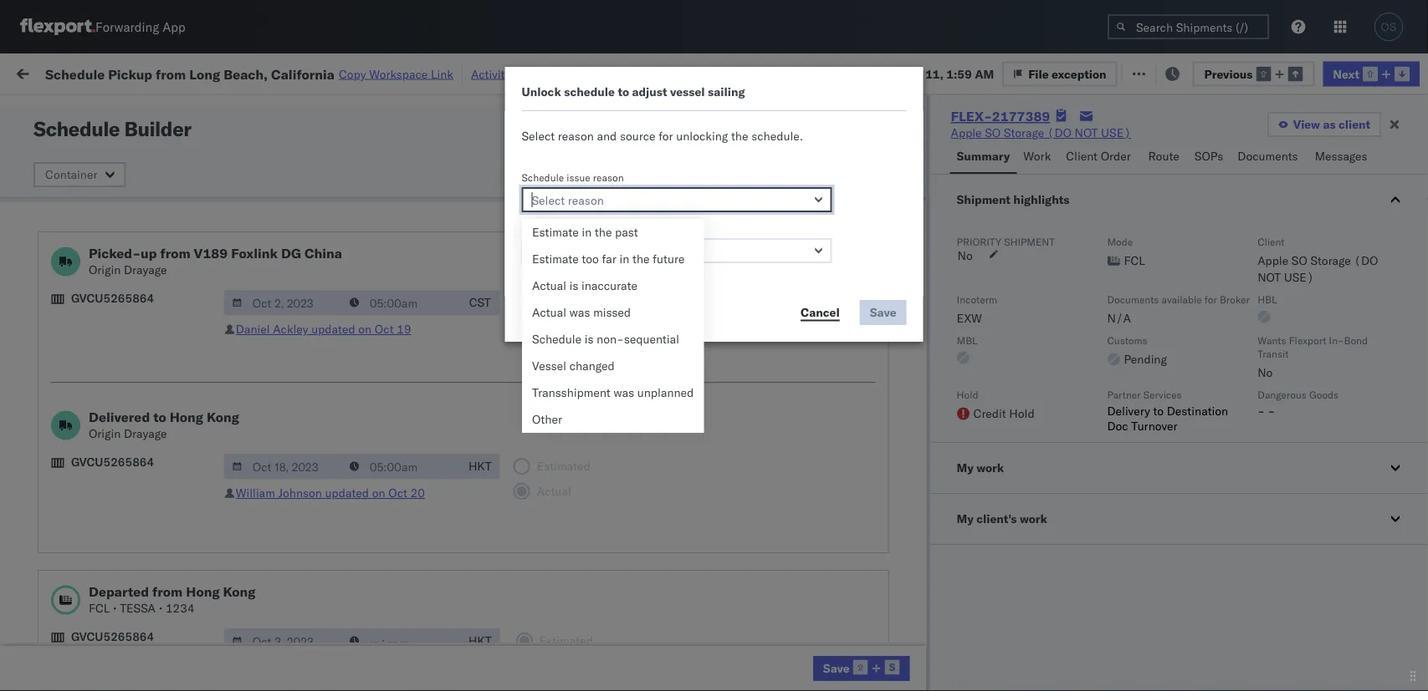Task type: locate. For each thing, give the bounding box(es) containing it.
2026415
[[960, 278, 1010, 293]]

1 horizontal spatial 2
[[42, 323, 50, 337]]

Select reason text field
[[522, 187, 832, 212]]

from down tessa
[[123, 637, 148, 652]]

4 resize handle column header from the left
[[592, 130, 612, 692]]

angeles, inside confirm pickup from los angeles, ca
[[173, 637, 219, 652]]

am for 7:35 am cdt, apr 21, 2023
[[298, 609, 317, 624]]

to down toronto
[[153, 409, 166, 426]]

2023 right 23,
[[405, 646, 434, 661]]

kong inside delivered to hong kong origin drayage
[[207, 409, 239, 426]]

1 ocean lcl from the top
[[512, 315, 570, 330]]

no down priority at the top of page
[[958, 248, 973, 263]]

2023 down 20
[[395, 536, 424, 550]]

international down container button
[[38, 212, 106, 227]]

on down 6,
[[372, 486, 385, 501]]

lcl for 12:00 pm cdt, may 6, 2023
[[549, 462, 570, 477]]

confirm delivery link up barajas
[[38, 461, 127, 477]]

los for 2nd 'schedule pickup from los angeles international airport' link from the bottom of the page
[[158, 195, 176, 210]]

sailing
[[708, 84, 745, 99]]

1 horizontal spatial is
[[585, 332, 594, 347]]

0 horizontal spatial was
[[569, 305, 590, 320]]

flex-2117924
[[924, 462, 1010, 477]]

4 air from the top
[[512, 352, 527, 366]]

1 horizontal spatial exception
[[1166, 65, 1221, 79]]

pickup down the schedule pickup from toronto pearson international airport
[[91, 416, 127, 431]]

pickup
[[108, 65, 152, 82], [91, 195, 127, 210], [91, 269, 127, 284], [64, 343, 100, 357], [91, 379, 127, 394], [91, 416, 127, 431], [91, 490, 127, 504], [91, 563, 127, 578], [84, 637, 120, 652]]

1 vertical spatial work
[[977, 461, 1004, 476]]

1 vertical spatial confirm delivery link
[[38, 461, 127, 477]]

resize handle column header for consignee
[[868, 130, 888, 692]]

from down schedule pickup from toronto pearson international airport link
[[130, 416, 155, 431]]

2 origin from the top
[[89, 427, 121, 441]]

international inside the schedule pickup from toronto pearson international airport
[[84, 396, 152, 411]]

list box
[[522, 219, 704, 433]]

airport inside the schedule pickup from toronto pearson international airport
[[155, 396, 192, 411]]

pearson
[[38, 396, 81, 411]]

cdt, up william johnson updated on oct 20 'button'
[[326, 462, 353, 477]]

• down departed
[[113, 602, 117, 616]]

schedule inside 'button'
[[38, 167, 88, 182]]

hong
[[170, 409, 203, 426], [186, 584, 220, 601]]

1 vertical spatial mmm d, yyyy text field
[[224, 629, 343, 654]]

schedule pickup from los angeles, ca button
[[38, 563, 238, 598]]

pickup down schedule delivery appointment 'button' on the left top
[[91, 195, 127, 210]]

drayage
[[124, 263, 167, 277], [124, 427, 167, 441]]

0 horizontal spatial work
[[182, 65, 211, 79]]

0 horizontal spatial customs
[[59, 306, 106, 320]]

from inside schedule pickup from los angeles, ca
[[130, 563, 155, 578]]

container for container
[[45, 167, 97, 182]]

11, left 1:59
[[925, 66, 944, 81]]

from up "stockholm,"
[[130, 269, 155, 284]]

daniel ackley updated on oct 19
[[236, 322, 411, 337]]

pickup inside "schedule pickup from madrid– barajas airport, madrid, spain"
[[91, 490, 127, 504]]

confirm for 2:00 am cdt, sep 21, 2023
[[38, 241, 81, 255]]

numbers inside button
[[1200, 137, 1242, 149]]

0 horizontal spatial of
[[29, 323, 39, 337]]

2 vertical spatial gvcu5265864
[[71, 630, 154, 645]]

0 vertical spatial ocean fcl
[[512, 241, 571, 256]]

schedule delivery appointment button
[[38, 166, 206, 184]]

upload for upload customs clearance documents - 2 of 2
[[18, 306, 56, 320]]

angeles inside confirm pickup from los angeles international airport
[[153, 343, 195, 357]]

4 ocean from the top
[[512, 573, 546, 587]]

1 vertical spatial ocean lcl
[[512, 462, 570, 477]]

goods
[[1309, 389, 1339, 401]]

1 vertical spatial estimate
[[532, 252, 579, 266]]

from inside confirm pickup from los angeles international airport
[[103, 343, 128, 357]]

1 vertical spatial ocean fcl
[[512, 573, 571, 587]]

hold up credit
[[957, 389, 978, 401]]

upload inside upload customs clearance documents - 2 of 2
[[18, 306, 56, 320]]

6 resize handle column header from the left
[[868, 130, 888, 692]]

pickup inside confirm pickup from los angeles international airport
[[64, 343, 100, 357]]

0 horizontal spatial •
[[113, 602, 117, 616]]

1 horizontal spatial customs
[[1107, 334, 1147, 347]]

pickup up the "madrid,"
[[91, 490, 127, 504]]

0 horizontal spatial 2
[[18, 323, 26, 337]]

documents for documents
[[1238, 149, 1298, 164]]

Search Shipments (/) text field
[[1108, 14, 1269, 39]]

client
[[1339, 117, 1370, 132]]

international inside confirm pickup from los angeles international airport
[[18, 359, 86, 374]]

oct left 19 on the left top of page
[[375, 322, 394, 337]]

container button
[[33, 162, 126, 187]]

hong inside delivered to hong kong origin drayage
[[170, 409, 203, 426]]

am right '4:00'
[[298, 205, 317, 219]]

• left the 1234
[[159, 602, 162, 616]]

759
[[307, 65, 329, 79]]

flexport. image
[[20, 18, 95, 35]]

1 schedule pickup from los angeles international airport link from the top
[[38, 195, 238, 228]]

for inside documents available for broker n/a
[[1205, 293, 1217, 306]]

2 horizontal spatial the
[[731, 129, 748, 143]]

0 vertical spatial confirm delivery link
[[38, 240, 127, 256]]

from up the "madrid,"
[[130, 490, 155, 504]]

1 confirm delivery link from the top
[[38, 240, 127, 256]]

kong
[[207, 409, 239, 426], [223, 584, 256, 601]]

confirm delivery link
[[38, 240, 127, 256], [38, 461, 127, 477]]

from inside confirm pickup from los angeles, ca
[[123, 637, 148, 652]]

schedule inside schedule pickup from los angeles, ca
[[38, 563, 88, 578]]

angeles inside schedule pickup from los angeles international airport button
[[179, 195, 222, 210]]

pickup inside schedule pickup from los angeles, ca
[[91, 563, 127, 578]]

cdt, for 2:00
[[320, 241, 347, 256]]

delivery left up
[[84, 241, 127, 255]]

airport up the schedule pickup from toronto pearson international airport
[[89, 359, 126, 374]]

flex-2329631 down mbl
[[924, 352, 1010, 366]]

1 drayage from the top
[[124, 263, 167, 277]]

kong for departed from hong kong
[[223, 584, 256, 601]]

0 horizontal spatial for
[[159, 104, 173, 116]]

2 ocean fcl from the top
[[512, 573, 571, 587]]

international down confirm pickup from los angeles international airport button
[[84, 396, 152, 411]]

from down confirm pickup from los angeles international airport button
[[130, 379, 155, 394]]

spain
[[169, 507, 199, 521]]

2 drayage from the top
[[124, 427, 167, 441]]

2149764 up the 2084595 at the right bottom
[[960, 573, 1010, 587]]

confirm down barajas
[[38, 535, 81, 550]]

2 vertical spatial unknown
[[269, 499, 322, 514]]

my work down 1857563
[[957, 461, 1004, 476]]

for left work,
[[159, 104, 173, 116]]

file up 2177389
[[1028, 66, 1049, 81]]

mode down 'unlock'
[[512, 137, 538, 149]]

2 actual from the top
[[532, 305, 566, 320]]

schedule pickup from los angeles international airport for 2nd 'schedule pickup from los angeles international airport' link from the bottom of the page
[[38, 195, 222, 227]]

21,
[[374, 241, 392, 256], [373, 609, 392, 624]]

0 vertical spatial 21,
[[374, 241, 392, 256]]

hong for to
[[170, 409, 203, 426]]

ocean fcl for 10:30 am cdt, may 23, 2023
[[512, 646, 571, 661]]

confirm up pearson
[[18, 343, 61, 357]]

my work button
[[930, 443, 1428, 494]]

os
[[1381, 20, 1397, 33]]

7 resize handle column header from the left
[[1002, 130, 1022, 692]]

import work button
[[134, 54, 218, 91]]

los for schedule pickup from los angeles, ca link
[[158, 563, 176, 578]]

2 ocean from the top
[[512, 315, 546, 330]]

7 air from the top
[[512, 499, 527, 514]]

stockholm,
[[127, 286, 187, 300]]

aug for 11,
[[349, 536, 371, 550]]

2 vertical spatial work
[[1020, 512, 1047, 527]]

container down workitem at the top of the page
[[45, 167, 97, 182]]

work inside button
[[1023, 149, 1051, 164]]

pickup for schedule pickup from madrid– barajas airport, madrid, spain link
[[91, 490, 127, 504]]

schedule pickup from toronto pearson international airport link
[[38, 379, 238, 412]]

partner
[[1107, 389, 1141, 401]]

2 vertical spatial on
[[372, 486, 385, 501]]

2 mmm d, yyyy text field from the top
[[224, 629, 343, 654]]

1 vertical spatial gvcu5265864
[[71, 455, 154, 470]]

lcl down actual is inaccurate
[[549, 315, 570, 330]]

kong for delivered to hong kong
[[207, 409, 239, 426]]

from inside schedule pickup from stockholm arlanda airport, stockholm, sweden
[[130, 269, 155, 284]]

aug up 7:00 am cdt, may 16, 2023
[[349, 536, 371, 550]]

(do inside client apple so storage (do not use) incoterm exw
[[1354, 253, 1378, 268]]

MMM D, YYYY text field
[[224, 454, 343, 479], [224, 629, 343, 654]]

2084595
[[960, 609, 1010, 624]]

pickup for schedule pickup from stockholm arlanda airport, stockholm, sweden "link"
[[91, 269, 127, 284]]

from up the 1234
[[152, 584, 183, 601]]

angeles
[[179, 195, 222, 210], [153, 343, 195, 357], [179, 416, 222, 431]]

resize handle column header for mode
[[592, 130, 612, 692]]

2 unknown from the top
[[269, 315, 322, 330]]

my inside my work button
[[957, 461, 974, 476]]

my up flex-2285192
[[957, 512, 974, 527]]

ocean for 10:30 am cdt, may 23, 2023
[[512, 646, 546, 661]]

0 vertical spatial origin
[[89, 263, 121, 277]]

3 resize handle column header from the left
[[484, 130, 504, 692]]

schedule inside list box
[[532, 332, 582, 347]]

0 vertical spatial is
[[569, 279, 578, 293]]

ca inside schedule pickup from los angeles, ca
[[38, 580, 54, 595]]

in up too on the left
[[582, 225, 592, 240]]

0 horizontal spatial 11,
[[374, 536, 392, 550]]

1 origin from the top
[[89, 263, 121, 277]]

numbers inside container numbers
[[1031, 143, 1072, 156]]

from for schedule pickup from stockholm arlanda airport, stockholm, sweden "link"
[[130, 269, 155, 284]]

1 vertical spatial of
[[111, 609, 122, 623]]

summary button
[[950, 141, 1017, 174]]

documents down the view
[[1238, 149, 1298, 164]]

confirm for 3:30 pm cdt, aug 11, 2023
[[38, 535, 81, 550]]

1 vertical spatial flex-2329631
[[924, 352, 1010, 366]]

view as client
[[1293, 117, 1370, 132]]

documents for documents available for broker n/a
[[1107, 293, 1159, 306]]

apparel
[[658, 389, 700, 403]]

ocean lcl
[[512, 315, 570, 330], [512, 462, 570, 477]]

airport, inside schedule pickup from stockholm arlanda airport, stockholm, sweden
[[83, 286, 124, 300]]

2 2 from the left
[[42, 323, 50, 337]]

pickup for schedule pickup from toronto pearson international airport link
[[91, 379, 127, 394]]

2149764 down the 2084595 at the right bottom
[[960, 646, 1010, 661]]

actual is inaccurate
[[532, 279, 637, 293]]

save
[[823, 661, 850, 676]]

airport, for barajas
[[81, 507, 122, 521]]

airport down the delivered
[[109, 433, 146, 448]]

0 vertical spatial mode
[[512, 137, 538, 149]]

may for 23,
[[357, 646, 381, 661]]

schedule
[[45, 65, 105, 82], [33, 116, 120, 141], [599, 162, 648, 177], [38, 167, 88, 182], [522, 171, 564, 184], [38, 195, 88, 210], [38, 269, 88, 284], [532, 332, 582, 347], [38, 379, 88, 394], [38, 416, 88, 431], [38, 490, 88, 504], [38, 563, 88, 578]]

upload customs clearance documents - 2 of 2 link
[[18, 305, 241, 338]]

0 horizontal spatial numbers
[[1031, 143, 1072, 156]]

1 horizontal spatial work
[[977, 461, 1004, 476]]

1 horizontal spatial client
[[1066, 149, 1098, 164]]

pm up "johnson"
[[305, 462, 323, 477]]

los inside confirm pickup from los angeles, ca
[[151, 637, 170, 652]]

client for client name
[[621, 137, 648, 149]]

activity log button
[[471, 64, 533, 84]]

arlanda
[[38, 286, 80, 300]]

origin down picked-
[[89, 263, 121, 277]]

past
[[615, 225, 638, 240]]

schedule pickup from stockholm arlanda airport, stockholm, sweden link
[[38, 268, 238, 302]]

schedule delivery appointment link
[[38, 166, 206, 183]]

los inside schedule pickup from los angeles, ca
[[158, 563, 176, 578]]

client for client order
[[1066, 149, 1098, 164]]

updated
[[311, 322, 355, 337], [325, 486, 369, 501]]

ca
[[38, 580, 54, 595], [38, 654, 54, 668]]

to inside 'button'
[[765, 64, 777, 79]]

1 actual from the top
[[532, 279, 566, 293]]

madrid–
[[158, 490, 201, 504]]

from inside "schedule pickup from madrid– barajas airport, madrid, spain"
[[130, 490, 155, 504]]

resize handle column header
[[239, 130, 259, 692], [425, 130, 445, 692], [484, 130, 504, 692], [592, 130, 612, 692], [701, 130, 721, 692], [868, 130, 888, 692], [1002, 130, 1022, 692], [1111, 130, 1131, 692], [1320, 130, 1340, 692], [1398, 130, 1418, 692]]

2023
[[396, 205, 425, 219], [395, 241, 424, 256], [396, 462, 425, 477], [395, 536, 424, 550], [397, 573, 426, 587], [394, 609, 424, 624], [405, 646, 434, 661]]

schedule pickup from los angeles, ca
[[38, 563, 225, 595]]

link
[[431, 67, 453, 81]]

1 ca from the top
[[38, 580, 54, 595]]

flex-2329631 up priority at the top of page
[[924, 205, 1010, 219]]

0 vertical spatial flex-2149764
[[924, 573, 1010, 587]]

1 estimate from the top
[[532, 225, 579, 240]]

0 vertical spatial unknown
[[269, 278, 322, 293]]

aug for 28,
[[350, 205, 372, 219]]

schedule pickup from los angeles international airport inside button
[[38, 195, 222, 227]]

container for container numbers
[[1031, 130, 1075, 143]]

schedule pickup from toronto pearson international airport
[[38, 379, 198, 411]]

of inside button
[[111, 609, 122, 623]]

from down schedule delivery appointment 'button' on the left top
[[130, 195, 155, 210]]

1 vertical spatial aug
[[349, 536, 371, 550]]

sep
[[350, 241, 371, 256]]

ca inside confirm pickup from los angeles, ca
[[38, 654, 54, 668]]

los for confirm pickup from los angeles international airport link
[[131, 343, 150, 357]]

1 horizontal spatial of
[[111, 609, 122, 623]]

2 flex-2149764 from the top
[[924, 646, 1010, 661]]

container inside button
[[1031, 130, 1075, 143]]

actual
[[532, 279, 566, 293], [532, 305, 566, 320]]

gvcu5265864 for picked-up from v189 foxlink dg china
[[71, 291, 154, 306]]

0 vertical spatial drayage
[[124, 263, 167, 277]]

2 schedule pickup from los angeles international airport from the top
[[38, 416, 222, 448]]

fcl for 10:30 am cdt, may 23, 2023
[[549, 646, 571, 661]]

•
[[113, 602, 117, 616], [159, 602, 162, 616]]

in
[[582, 225, 592, 240], [619, 252, 629, 266]]

2023 right 16,
[[397, 573, 426, 587]]

2258639
[[960, 389, 1010, 403]]

documents inside documents available for broker n/a
[[1107, 293, 1159, 306]]

3 ocean fcl from the top
[[512, 646, 571, 661]]

ca up upload proof of delivery
[[38, 580, 54, 595]]

international for confirm pickup from los angeles international airport link
[[18, 359, 86, 374]]

2 horizontal spatial documents
[[1238, 149, 1298, 164]]

international down pearson
[[38, 433, 106, 448]]

2 confirm delivery link from the top
[[38, 461, 127, 477]]

1 vertical spatial on
[[358, 322, 372, 337]]

1 vertical spatial oct
[[375, 322, 394, 337]]

205
[[384, 65, 406, 79]]

2 ca from the top
[[38, 654, 54, 668]]

2023 for 12:00 pm cdt, may 6, 2023
[[396, 462, 425, 477]]

2 vertical spatial ocean fcl
[[512, 646, 571, 661]]

1 vertical spatial work
[[1023, 149, 1051, 164]]

ocean lcl up vessel
[[512, 315, 570, 330]]

0 vertical spatial work
[[182, 65, 211, 79]]

1 horizontal spatial :
[[385, 104, 388, 116]]

mmm d, yyyy text field up "johnson"
[[224, 454, 343, 479]]

0 horizontal spatial my work
[[17, 61, 91, 84]]

my inside my client's work button
[[957, 512, 974, 527]]

upload inside button
[[38, 609, 77, 623]]

work down 1857563
[[977, 461, 1004, 476]]

from inside the schedule pickup from toronto pearson international airport
[[130, 379, 155, 394]]

0 vertical spatial updated
[[311, 322, 355, 337]]

documents inside button
[[1238, 149, 1298, 164]]

0 vertical spatial mmm d, yyyy text field
[[224, 454, 343, 479]]

2 • from the left
[[159, 602, 162, 616]]

0 vertical spatial oct
[[902, 66, 922, 81]]

-- : -- -- text field
[[341, 454, 460, 479], [341, 629, 460, 654]]

1 lcl from the top
[[549, 315, 570, 330]]

2 gvcu5265864 from the top
[[71, 455, 154, 470]]

of down arlanda
[[29, 323, 39, 337]]

mbl
[[957, 334, 978, 347]]

angeles for schedule pickup from los angeles international airport button
[[179, 195, 222, 210]]

schedule pickup from stockholm arlanda airport, stockholm, sweden
[[38, 269, 232, 300]]

21, right apr
[[373, 609, 392, 624]]

to inside partner services delivery to destination doc turnover
[[1153, 404, 1164, 419]]

of right proof
[[111, 609, 122, 623]]

mmm d, yyyy text field for first -- : -- -- text field from the top
[[224, 454, 343, 479]]

03748179343
[[1139, 536, 1219, 550]]

resize handle column header for mbl/mawb numbers
[[1320, 130, 1340, 692]]

2 : from the left
[[385, 104, 388, 116]]

1 horizontal spatial was
[[614, 386, 634, 400]]

hong up the 1234
[[186, 584, 220, 601]]

pickup inside schedule pickup from los angeles international airport button
[[91, 195, 127, 210]]

1:59
[[946, 66, 972, 81]]

1 schedule pickup from los angeles international airport from the top
[[38, 195, 222, 227]]

0 horizontal spatial exception
[[1052, 66, 1106, 81]]

drayage down the delivered
[[124, 427, 167, 441]]

1 vertical spatial pm
[[298, 536, 316, 550]]

in right far
[[619, 252, 629, 266]]

ocean for 7:00 am cdt, may 16, 2023
[[512, 573, 546, 587]]

customs inside upload customs clearance documents - 2 of 2
[[59, 306, 106, 320]]

1 flex-2329631 from the top
[[924, 205, 1010, 219]]

builder
[[124, 116, 191, 141]]

1 horizontal spatial documents
[[1107, 293, 1159, 306]]

mode down shipment highlights button
[[1107, 235, 1133, 248]]

0 horizontal spatial file exception
[[1028, 66, 1106, 81]]

1 resize handle column header from the left
[[239, 130, 259, 692]]

5 resize handle column header from the left
[[701, 130, 721, 692]]

0 vertical spatial flex-2329631
[[924, 205, 1010, 219]]

angeles, inside schedule pickup from los angeles, ca
[[179, 563, 225, 578]]

for left unlocking
[[659, 129, 673, 143]]

0 vertical spatial schedule pickup from los angeles international airport
[[38, 195, 222, 227]]

next
[[1333, 66, 1359, 81]]

william johnson updated on oct 20
[[236, 486, 425, 501]]

filtered by:
[[17, 102, 77, 117]]

los down the appointment
[[158, 195, 176, 210]]

airport, for arlanda
[[83, 286, 124, 300]]

operator
[[1349, 137, 1389, 149]]

confirm pickup from los angeles international airport link
[[18, 342, 241, 375]]

international for 2nd 'schedule pickup from los angeles international airport' link from the bottom of the page
[[38, 212, 106, 227]]

from for schedule pickup from los angeles, ca link
[[130, 563, 155, 578]]

confirm delivery up arlanda
[[38, 241, 127, 255]]

resize handle column header for workitem
[[239, 130, 259, 692]]

updated right ackley
[[311, 322, 355, 337]]

doc
[[1107, 419, 1128, 434]]

pickup inside schedule pickup from stockholm arlanda airport, stockholm, sweden
[[91, 269, 127, 284]]

-- : -- -- text field up 20
[[341, 454, 460, 479]]

2023 for 2:00 am cdt, sep 21, 2023
[[395, 241, 424, 256]]

ocean fcl
[[512, 241, 571, 256], [512, 573, 571, 587], [512, 646, 571, 661]]

5 ocean from the top
[[512, 646, 546, 661]]

progress
[[261, 104, 303, 116]]

3 gvcu5265864 from the top
[[71, 630, 154, 645]]

available
[[1162, 293, 1202, 306]]

2 estimate from the top
[[532, 252, 579, 266]]

flex-2292608
[[924, 241, 1010, 256]]

3 unknown from the top
[[269, 499, 322, 514]]

confirm
[[38, 241, 81, 255], [18, 343, 61, 357], [38, 461, 81, 476], [38, 535, 81, 550], [38, 637, 81, 652]]

at left cfs
[[122, 535, 132, 550]]

1 air from the top
[[512, 168, 527, 182]]

cdt,
[[320, 205, 347, 219], [320, 241, 347, 256], [326, 462, 353, 477], [319, 536, 346, 550], [320, 573, 347, 587], [320, 609, 347, 624], [327, 646, 354, 661]]

use) inside client apple so storage (do not use) incoterm exw
[[1284, 270, 1314, 285]]

0 vertical spatial -- : -- -- text field
[[341, 454, 460, 479]]

lock schedule
[[570, 162, 648, 177]]

confirm up barajas
[[38, 461, 81, 476]]

oct
[[902, 66, 922, 81], [375, 322, 394, 337], [388, 486, 407, 501]]

1 vertical spatial is
[[585, 332, 594, 347]]

cdt, up 2:00 am cdt, sep 21, 2023
[[320, 205, 347, 219]]

8 resize handle column header from the left
[[1111, 130, 1131, 692]]

adjust
[[632, 84, 667, 99]]

1 vertical spatial confirm delivery
[[38, 461, 127, 476]]

0 vertical spatial ocean lcl
[[512, 315, 570, 330]]

1 horizontal spatial numbers
[[1200, 137, 1242, 149]]

confirm delivery for 12:00
[[38, 461, 127, 476]]

3 ocean from the top
[[512, 462, 546, 477]]

0 vertical spatial hold
[[957, 389, 978, 401]]

on for picked-up from v189 foxlink dg china
[[358, 322, 372, 337]]

message
[[224, 65, 271, 79]]

0 horizontal spatial work
[[48, 61, 91, 84]]

: left ready
[[120, 104, 123, 116]]

status
[[90, 104, 120, 116]]

0 vertical spatial gvcu5265864
[[71, 291, 154, 306]]

angeles up toronto
[[153, 343, 195, 357]]

1 vertical spatial 2149764
[[960, 646, 1010, 661]]

was for transshipment
[[614, 386, 634, 400]]

client inside client apple so storage (do not use) incoterm exw
[[1258, 235, 1285, 248]]

upload for upload proof of delivery
[[38, 609, 77, 623]]

actual up actual was missed
[[532, 279, 566, 293]]

Select source text field
[[522, 238, 832, 264]]

2 confirm delivery from the top
[[38, 461, 127, 476]]

work inside my client's work button
[[1020, 512, 1047, 527]]

flex-1857563
[[924, 425, 1010, 440]]

2329631 up priority at the top of page
[[960, 205, 1010, 219]]

documents up n/a
[[1107, 293, 1159, 306]]

consignee button
[[721, 133, 872, 150]]

origin down the delivered
[[89, 427, 121, 441]]

0 vertical spatial pm
[[305, 462, 323, 477]]

1 vertical spatial hkt
[[468, 634, 492, 649]]

1 horizontal spatial my work
[[957, 461, 1004, 476]]

work right the client's
[[1020, 512, 1047, 527]]

numbers for mbl/mawb numbers
[[1200, 137, 1242, 149]]

work down apple so storage (do not use) link
[[1023, 149, 1051, 164]]

kong up william
[[207, 409, 239, 426]]

confirm delivery button for 2:00 am cdt, sep 21, 2023
[[38, 240, 127, 258]]

pickup inside confirm pickup from los angeles, ca
[[84, 637, 120, 652]]

cdt, for 7:35
[[320, 609, 347, 624]]

airport inside confirm pickup from los angeles international airport
[[89, 359, 126, 374]]

1 vertical spatial airport,
[[81, 507, 122, 521]]

- inside upload customs clearance documents - 2 of 2
[[230, 306, 237, 320]]

1 unknown from the top
[[269, 278, 322, 293]]

1 horizontal spatial work
[[1023, 149, 1051, 164]]

oct left 20
[[388, 486, 407, 501]]

angeles down toronto
[[179, 416, 222, 431]]

schedule pickup from long beach, california copy workspace link
[[45, 65, 453, 82]]

0 vertical spatial work
[[48, 61, 91, 84]]

container inside button
[[45, 167, 97, 182]]

2023 for 7:00 am cdt, may 16, 2023
[[397, 573, 426, 587]]

actual for actual is inaccurate
[[532, 279, 566, 293]]

2 vertical spatial my
[[957, 512, 974, 527]]

hong down toronto
[[170, 409, 203, 426]]

2 ocean lcl from the top
[[512, 462, 570, 477]]

was down actual is inaccurate
[[569, 305, 590, 320]]

1 hkt from the top
[[468, 459, 492, 474]]

client up hbl
[[1258, 235, 1285, 248]]

angeles, for schedule pickup from los angeles, ca
[[179, 563, 225, 578]]

delivery inside 'schedule delivery appointment' link
[[91, 167, 134, 182]]

flex id
[[897, 137, 928, 149]]

for
[[159, 104, 173, 116], [659, 129, 673, 143], [1205, 293, 1217, 306]]

1 confirm delivery button from the top
[[38, 240, 127, 258]]

2 vertical spatial no
[[1258, 366, 1273, 380]]

file exception down search shipments (/) text box
[[1143, 65, 1221, 79]]

exception up "container numbers" button
[[1052, 66, 1106, 81]]

1 ocean from the top
[[512, 241, 546, 256]]

1 ocean fcl from the top
[[512, 241, 571, 256]]

file down search shipments (/) text box
[[1143, 65, 1164, 79]]

1 : from the left
[[120, 104, 123, 116]]

pickup down picked-
[[91, 269, 127, 284]]

1 gvcu5265864 from the top
[[71, 291, 154, 306]]

am for 4:00 am cdt, aug 28, 2023
[[298, 205, 317, 219]]

mbl/mawb numbers button
[[1131, 133, 1323, 150]]

confirm delivery for 2:00
[[38, 241, 127, 255]]

1 vertical spatial may
[[350, 573, 373, 587]]

confirm delivery link for 2:00 am cdt, sep 21, 2023
[[38, 240, 127, 256]]

client order
[[1066, 149, 1131, 164]]

fcl
[[549, 241, 571, 256], [1124, 253, 1145, 268], [549, 573, 571, 587], [89, 602, 110, 616], [549, 646, 571, 661]]

0 vertical spatial customs
[[59, 306, 106, 320]]

the left past
[[595, 225, 612, 240]]

1 confirm delivery from the top
[[38, 241, 127, 255]]

work inside my work button
[[977, 461, 1004, 476]]

actual for actual was missed
[[532, 305, 566, 320]]

mode inside button
[[512, 137, 538, 149]]

0 vertical spatial estimate
[[532, 225, 579, 240]]

airport, inside "schedule pickup from madrid– barajas airport, madrid, spain"
[[81, 507, 122, 521]]

1 vertical spatial no
[[958, 248, 973, 263]]

origin inside the picked-up from v189 foxlink dg china origin drayage
[[89, 263, 121, 277]]

schedule pickup from los angeles international airport button
[[38, 195, 238, 230]]

services
[[1143, 389, 1182, 401]]

unknown
[[269, 278, 322, 293], [269, 315, 322, 330], [269, 499, 322, 514]]

may left 6,
[[356, 462, 380, 477]]

was for actual
[[569, 305, 590, 320]]

Search Work text field
[[866, 60, 1048, 85]]

2023 for 7:35 am cdt, apr 21, 2023
[[394, 609, 424, 624]]

los inside confirm pickup from los angeles international airport
[[131, 343, 150, 357]]

1 • from the left
[[113, 602, 117, 616]]

johnson
[[278, 486, 322, 501]]

ca down upload proof of delivery button
[[38, 654, 54, 668]]

2 lcl from the top
[[549, 462, 570, 477]]

0 vertical spatial upload
[[18, 306, 56, 320]]

0 vertical spatial angeles
[[179, 195, 222, 210]]

0 vertical spatial hkt
[[468, 459, 492, 474]]

pickup for schedule pickup from los angeles, ca link
[[91, 563, 127, 578]]

2117924
[[960, 462, 1010, 477]]

hong inside departed from hong kong fcl • tessa • 1234
[[186, 584, 220, 601]]

11, up 16,
[[374, 536, 392, 550]]

9 resize handle column header from the left
[[1320, 130, 1340, 692]]

name
[[650, 137, 677, 149]]

workspace
[[369, 67, 428, 81]]

21, right the 'sep'
[[374, 241, 392, 256]]

0 vertical spatial lcl
[[549, 315, 570, 330]]

as
[[1323, 117, 1336, 132]]

toronto
[[158, 379, 198, 394]]

1 vertical spatial -- : -- -- text field
[[341, 629, 460, 654]]

confirm delivery button up barajas
[[38, 461, 127, 479]]

delivery inside upload proof of delivery link
[[125, 609, 168, 623]]

ca for schedule pickup from los angeles, ca
[[38, 580, 54, 595]]

airport for confirm pickup from los angeles international airport link
[[89, 359, 126, 374]]

ocean for unknown
[[512, 315, 546, 330]]

delivery inside partner services delivery to destination doc turnover
[[1107, 404, 1150, 419]]

0 vertical spatial my work
[[17, 61, 91, 84]]

1 horizontal spatial at
[[332, 65, 342, 79]]

work inside button
[[182, 65, 211, 79]]

7:00 am cdt, may 16, 2023
[[269, 573, 426, 587]]

2 confirm delivery button from the top
[[38, 461, 127, 479]]

is up actual was missed
[[569, 279, 578, 293]]

pickup inside the schedule pickup from toronto pearson international airport
[[91, 379, 127, 394]]

2 2329631 from the top
[[960, 352, 1010, 366]]

0 horizontal spatial is
[[569, 279, 578, 293]]

delivery down departed
[[125, 609, 168, 623]]

kong left 7:00
[[223, 584, 256, 601]]

am for 2:00 am cdt, sep 21, 2023
[[298, 241, 317, 256]]

confirm delivery button for 12:00 pm cdt, may 6, 2023
[[38, 461, 127, 479]]

ocean for 2:00 am cdt, sep 21, 2023
[[512, 241, 546, 256]]

on right 205 at the left top
[[409, 65, 422, 79]]

reason right issue
[[593, 171, 624, 184]]

my for my client's work button
[[957, 512, 974, 527]]

2 schedule pickup from los angeles international airport link from the top
[[38, 415, 238, 449]]

0 horizontal spatial the
[[595, 225, 612, 240]]

1 mmm d, yyyy text field from the top
[[224, 454, 343, 479]]

customs down arlanda
[[59, 306, 106, 320]]

0 vertical spatial container
[[1031, 130, 1075, 143]]

kong inside departed from hong kong fcl • tessa • 1234
[[223, 584, 256, 601]]



Task type: vqa. For each thing, say whether or not it's contained in the screenshot.
topmost Origin
yes



Task type: describe. For each thing, give the bounding box(es) containing it.
unknown for schedule pickup from stockholm arlanda airport, stockholm, sweden
[[269, 278, 322, 293]]

flex-2285192
[[924, 536, 1010, 550]]

1 vertical spatial source
[[595, 222, 625, 235]]

william
[[236, 486, 275, 501]]

transshipment
[[532, 386, 611, 400]]

snoozed : no
[[346, 104, 406, 116]]

angeles, for confirm pickup from los angeles, ca
[[173, 637, 219, 652]]

resize handle column header for client name
[[701, 130, 721, 692]]

estimate too far in the future
[[532, 252, 685, 266]]

2023 for 4:00 am cdt, aug 28, 2023
[[396, 205, 425, 219]]

os button
[[1369, 8, 1408, 46]]

2 resize handle column header from the left
[[425, 130, 445, 692]]

cdt, for 4:00
[[320, 205, 347, 219]]

drayage inside delivered to hong kong origin drayage
[[124, 427, 167, 441]]

19
[[397, 322, 411, 337]]

confirm pickup from los angeles international airport
[[18, 343, 195, 374]]

container numbers
[[1031, 130, 1075, 156]]

8 air from the top
[[512, 536, 527, 550]]

broker
[[1220, 293, 1250, 306]]

to left adjust
[[618, 84, 629, 99]]

documents inside upload customs clearance documents - 2 of 2
[[166, 306, 227, 320]]

estimate for estimate too far in the future
[[532, 252, 579, 266]]

10:30 am cdt, may 23, 2023
[[269, 646, 434, 661]]

schedule pickup from los angeles international airport for second 'schedule pickup from los angeles international airport' link from the top
[[38, 416, 222, 448]]

10 resize handle column header from the left
[[1398, 130, 1418, 692]]

pickup up ready
[[108, 65, 152, 82]]

confirm inside confirm pickup from los angeles, ca
[[38, 637, 81, 652]]

1 flex-2149764 from the top
[[924, 573, 1010, 587]]

proof
[[80, 609, 108, 623]]

origin inside delivered to hong kong origin drayage
[[89, 427, 121, 441]]

log
[[514, 67, 533, 81]]

1234
[[166, 602, 195, 616]]

client's
[[977, 512, 1017, 527]]

angeles for confirm pickup from los angeles international airport button
[[153, 343, 195, 357]]

1 vertical spatial mode
[[1107, 235, 1133, 248]]

data
[[522, 222, 543, 235]]

partner services delivery to destination doc turnover
[[1107, 389, 1228, 434]]

2 air from the top
[[512, 205, 527, 219]]

resize handle column header for container numbers
[[1111, 130, 1131, 692]]

ca for confirm pickup from los angeles, ca
[[38, 654, 54, 668]]

ocean fcl for 2:00 am cdt, sep 21, 2023
[[512, 241, 571, 256]]

airport for second 'schedule pickup from los angeles international airport' link from the top
[[109, 433, 146, 448]]

pickup for confirm pickup from los angeles, ca link
[[84, 637, 120, 652]]

far
[[602, 252, 616, 266]]

numbers for container numbers
[[1031, 143, 1072, 156]]

schedule pickup from madrid– barajas airport, madrid, spain link
[[38, 489, 238, 522]]

23,
[[384, 646, 402, 661]]

759 at risk
[[307, 65, 365, 79]]

use) inside apple so storage (do not use) link
[[1101, 125, 1131, 140]]

international for second 'schedule pickup from los angeles international airport' link from the top
[[38, 433, 106, 448]]

of inside upload customs clearance documents - 2 of 2
[[29, 323, 39, 337]]

2023 for 3:30 pm cdt, aug 11, 2023
[[395, 536, 424, 550]]

dangerous goods - -
[[1258, 389, 1339, 419]]

2292608
[[960, 241, 1010, 256]]

import
[[141, 65, 179, 79]]

0 vertical spatial on
[[409, 65, 422, 79]]

2285192
[[960, 536, 1010, 550]]

21, for apr
[[373, 609, 392, 624]]

2285185
[[960, 168, 1010, 182]]

3 air from the top
[[512, 278, 527, 293]]

consignee
[[730, 137, 780, 149]]

my for my work button
[[957, 461, 974, 476]]

foxlink
[[231, 245, 278, 262]]

gvcu5265864 for delivered to hong kong
[[71, 455, 154, 470]]

oct for picked-up from v189 foxlink dg china
[[375, 322, 394, 337]]

changed
[[569, 359, 615, 374]]

from for second 'schedule pickup from los angeles international airport' link from the top
[[130, 416, 155, 431]]

21, for sep
[[374, 241, 392, 256]]

1 horizontal spatial 11,
[[925, 66, 944, 81]]

so inside client apple so storage (do not use) incoterm exw
[[1292, 253, 1307, 268]]

activity
[[471, 67, 511, 81]]

pickup for confirm pickup from los angeles international airport link
[[64, 343, 100, 357]]

tessa
[[120, 602, 156, 616]]

not inside client apple so storage (do not use) incoterm exw
[[1258, 270, 1281, 285]]

los for confirm pickup from los angeles, ca link
[[151, 637, 170, 652]]

blocked,
[[205, 104, 247, 116]]

2177389
[[992, 108, 1050, 125]]

: for status
[[120, 104, 123, 116]]

0 vertical spatial in
[[582, 225, 592, 240]]

schedule inside schedule pickup from stockholm arlanda airport, stockholm, sweden
[[38, 269, 88, 284]]

1 vertical spatial reason
[[593, 171, 624, 184]]

up
[[141, 245, 157, 262]]

1 horizontal spatial hold
[[1009, 407, 1035, 421]]

ocean fcl for 7:00 am cdt, may 16, 2023
[[512, 573, 571, 587]]

upload proof of delivery link
[[38, 608, 168, 625]]

on for delivered to hong kong
[[372, 486, 385, 501]]

ocean lcl for unknown
[[512, 315, 570, 330]]

updated for delivered to hong kong
[[325, 486, 369, 501]]

save button
[[813, 657, 910, 682]]

0 vertical spatial at
[[332, 65, 342, 79]]

list box containing estimate in the past
[[522, 219, 704, 433]]

mbl/mawb numbers
[[1139, 137, 1242, 149]]

reset to default filters button
[[721, 60, 866, 85]]

no inside wants flexport in-bond transit no
[[1258, 366, 1273, 380]]

schedule
[[564, 84, 615, 99]]

: for snoozed
[[385, 104, 388, 116]]

pm for 12:00
[[305, 462, 323, 477]]

schedule inside the schedule pickup from toronto pearson international airport
[[38, 379, 88, 394]]

shipment
[[957, 192, 1011, 207]]

6,
[[383, 462, 394, 477]]

from inside departed from hong kong fcl • tessa • 1234
[[152, 584, 183, 601]]

lcl for unknown
[[549, 315, 570, 330]]

due
[[878, 66, 899, 81]]

workitem
[[18, 137, 62, 149]]

am for 7:00 am cdt, may 16, 2023
[[298, 573, 317, 587]]

inaccurate
[[581, 279, 637, 293]]

1 horizontal spatial for
[[659, 129, 673, 143]]

2 2149764 from the top
[[960, 646, 1010, 661]]

1 horizontal spatial file exception
[[1143, 65, 1221, 79]]

shipment highlights
[[957, 192, 1069, 207]]

2:00
[[269, 241, 295, 256]]

from left the long
[[156, 65, 186, 82]]

flex
[[897, 137, 916, 149]]

28,
[[375, 205, 393, 219]]

2 vertical spatial angeles
[[179, 416, 222, 431]]

schedule is non-sequential
[[532, 332, 679, 347]]

schedule pickup from madrid– barajas airport, madrid, spain
[[38, 490, 201, 521]]

from inside the picked-up from v189 foxlink dg china origin drayage
[[160, 245, 190, 262]]

resize handle column header for flex id
[[1002, 130, 1022, 692]]

hong for from
[[186, 584, 220, 601]]

1 horizontal spatial no
[[958, 248, 973, 263]]

pickup for second 'schedule pickup from los angeles international airport' link from the top
[[91, 416, 127, 431]]

oct for delivered to hong kong
[[388, 486, 407, 501]]

6 air from the top
[[512, 425, 527, 440]]

appointment
[[137, 167, 206, 182]]

1 2149764 from the top
[[960, 573, 1010, 587]]

apr
[[350, 609, 371, 624]]

MMM D, YYYY text field
[[224, 290, 343, 315]]

ram
[[640, 425, 663, 440]]

0 vertical spatial source
[[620, 129, 655, 143]]

international for schedule pickup from toronto pearson international airport link
[[84, 396, 152, 411]]

1 horizontal spatial the
[[632, 252, 650, 266]]

may for 16,
[[350, 573, 373, 587]]

drayage inside the picked-up from v189 foxlink dg china origin drayage
[[124, 263, 167, 277]]

airport for schedule pickup from toronto pearson international airport link
[[155, 396, 192, 411]]

may for 6,
[[356, 462, 380, 477]]

dates
[[793, 162, 822, 177]]

0 vertical spatial reason
[[558, 129, 594, 143]]

flex-2084595
[[924, 609, 1010, 624]]

barajas
[[38, 507, 78, 521]]

gvcu5265864 for departed from hong kong
[[71, 630, 154, 645]]

non-
[[597, 332, 624, 347]]

-- : -- -- text field
[[341, 290, 460, 315]]

at inside button
[[122, 535, 132, 550]]

storage inside client apple so storage (do not use) incoterm exw
[[1310, 253, 1351, 268]]

am for 10:30 am cdt, may 23, 2023
[[305, 646, 324, 661]]

pending
[[1124, 352, 1167, 367]]

messages button
[[1308, 141, 1376, 174]]

flexport
[[1289, 334, 1326, 347]]

app
[[162, 19, 185, 35]]

schedule inside "schedule pickup from madrid– barajas airport, madrid, spain"
[[38, 490, 88, 504]]

from for confirm pickup from los angeles international airport link
[[103, 343, 128, 357]]

client name button
[[612, 133, 704, 150]]

1 horizontal spatial in
[[619, 252, 629, 266]]

madrid,
[[125, 507, 166, 521]]

airport for 2nd 'schedule pickup from los angeles international airport' link from the bottom of the page
[[109, 212, 146, 227]]

in-
[[1329, 334, 1344, 347]]

previous
[[1204, 66, 1253, 81]]

confirm for 12:00 pm cdt, may 6, 2023
[[38, 461, 81, 476]]

0 vertical spatial my
[[17, 61, 43, 84]]

2023 for 10:30 am cdt, may 23, 2023
[[405, 646, 434, 661]]

is for actual
[[569, 279, 578, 293]]

apple inside client apple so storage (do not use) incoterm exw
[[1258, 253, 1288, 268]]

5 air from the top
[[512, 389, 527, 403]]

am right 1:59
[[975, 66, 994, 81]]

confirm delivery link for 12:00 pm cdt, may 6, 2023
[[38, 461, 127, 477]]

upload customs clearance documents - 2 of 2
[[18, 306, 237, 337]]

cdt, for 3:30
[[319, 536, 346, 550]]

abcu1234560
[[1031, 315, 1114, 329]]

1835605
[[960, 315, 1010, 330]]

flex-2258423
[[924, 499, 1010, 514]]

0389179742
[[1139, 168, 1212, 182]]

priority shipment
[[957, 235, 1055, 248]]

cdt, for 10:30
[[327, 646, 354, 661]]

documents button
[[1231, 141, 1308, 174]]

delivery up "schedule pickup from madrid– barajas airport, madrid, spain"
[[84, 461, 127, 476]]

from for 2nd 'schedule pickup from los angeles international airport' link from the bottom of the page
[[130, 195, 155, 210]]

1 -- : -- -- text field from the top
[[341, 454, 460, 479]]

mmm d, yyyy text field for 2nd -- : -- -- text field
[[224, 629, 343, 654]]

daniel ackley updated on oct 19 button
[[236, 322, 411, 337]]

0 horizontal spatial file
[[1028, 66, 1049, 81]]

hbl
[[1258, 293, 1277, 306]]

fcl inside departed from hong kong fcl • tessa • 1234
[[89, 602, 110, 616]]

to inside delivered to hong kong origin drayage
[[153, 409, 166, 426]]

fcl for 7:00 am cdt, may 16, 2023
[[549, 573, 571, 587]]

0 vertical spatial no
[[392, 104, 406, 116]]

2 hkt from the top
[[468, 634, 492, 649]]

client apple so storage (do not use) incoterm exw
[[957, 235, 1378, 326]]

1 2329631 from the top
[[960, 205, 1010, 219]]

in
[[249, 104, 258, 116]]

pm for 3:30
[[298, 536, 316, 550]]

ocean lcl for 12:00 pm cdt, may 6, 2023
[[512, 462, 570, 477]]

shipment
[[1004, 235, 1055, 248]]

updated for picked-up from v189 foxlink dg china
[[311, 322, 355, 337]]

confirm pickup from los angeles international airport button
[[18, 342, 241, 377]]

cascading dates
[[734, 162, 822, 177]]

1 vertical spatial the
[[595, 225, 612, 240]]

cascading
[[734, 162, 790, 177]]

7:35 am cdt, apr 21, 2023
[[269, 609, 424, 624]]

0 vertical spatial the
[[731, 129, 748, 143]]

0 horizontal spatial hold
[[957, 389, 978, 401]]

sops
[[1194, 149, 1223, 164]]

too
[[582, 252, 599, 266]]

batch action button
[[1309, 60, 1418, 85]]

fcl for 2:00 am cdt, sep 21, 2023
[[549, 241, 571, 256]]

ac ram
[[621, 425, 663, 440]]

2 -- : -- -- text field from the top
[[341, 629, 460, 654]]

previous button
[[1193, 61, 1315, 86]]

client order button
[[1059, 141, 1142, 174]]

1 horizontal spatial file
[[1143, 65, 1164, 79]]

select reason and source for unlocking the schedule.
[[522, 129, 803, 143]]

unknown for schedule pickup from madrid– barajas airport, madrid, spain
[[269, 499, 322, 514]]

cst
[[469, 295, 491, 310]]

workitem button
[[10, 133, 243, 150]]

los for second 'schedule pickup from los angeles international airport' link from the top
[[158, 416, 176, 431]]

2 flex-2329631 from the top
[[924, 352, 1010, 366]]

1 2 from the left
[[18, 323, 26, 337]]

my work inside button
[[957, 461, 1004, 476]]

confirm inside confirm pickup from los angeles international airport
[[18, 343, 61, 357]]

issue
[[567, 171, 590, 184]]

mbl/mawb
[[1139, 137, 1198, 149]]



